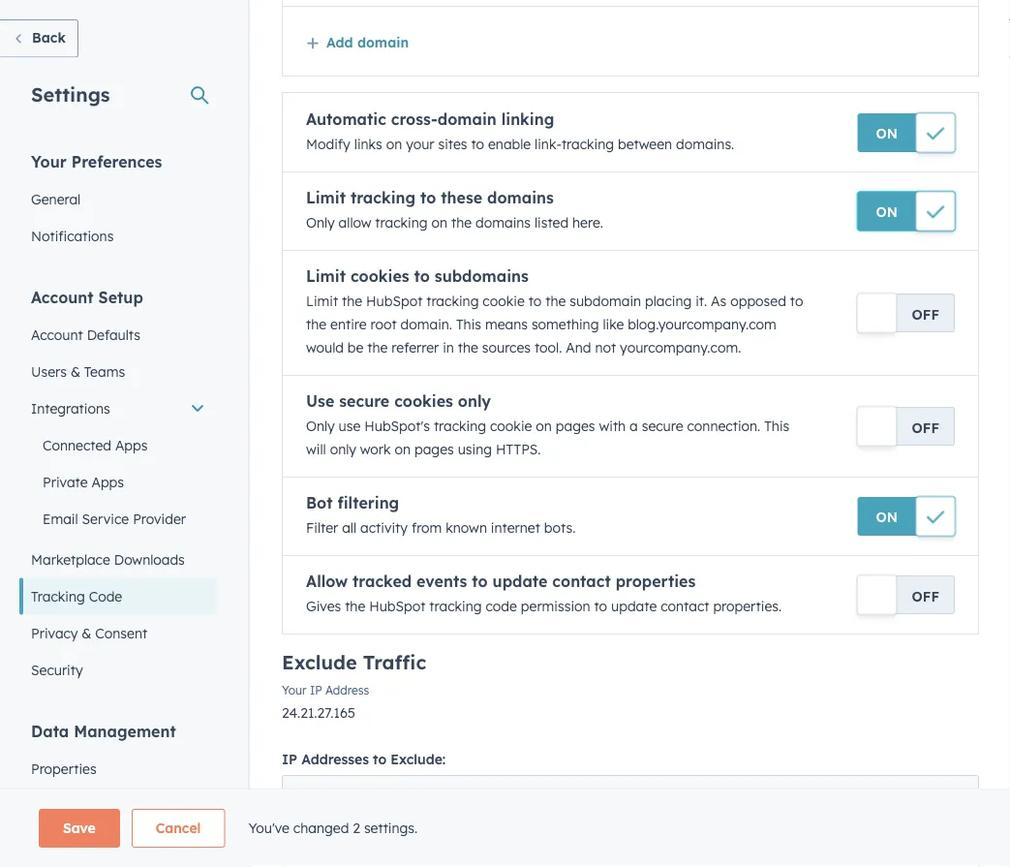 Task type: describe. For each thing, give the bounding box(es) containing it.
provider
[[133, 510, 186, 527]]

filter
[[306, 520, 338, 537]]

1 vertical spatial pages
[[415, 441, 454, 458]]

entire
[[330, 316, 367, 333]]

filtering
[[338, 494, 399, 513]]

not
[[595, 340, 616, 357]]

link-
[[535, 136, 562, 153]]

limit cookies to subdomains limit the hubspot tracking cookie to the subdomain placing it. as opposed to the entire root domain. this means something like blog.yourcompany.com would be the referrer in the sources tool. and not yourcompany.com.
[[306, 267, 804, 357]]

your
[[406, 136, 435, 153]]

here.
[[573, 215, 604, 232]]

tracking code
[[31, 588, 122, 605]]

add
[[327, 34, 353, 51]]

account defaults
[[31, 326, 140, 343]]

tracking inside automatic cross-domain linking modify links on your sites to enable link-tracking between domains.
[[562, 136, 614, 153]]

off for limit cookies to subdomains
[[912, 306, 940, 323]]

add domain
[[327, 34, 409, 51]]

using
[[458, 441, 492, 458]]

save button
[[39, 809, 120, 848]]

security link
[[19, 652, 217, 688]]

bot
[[306, 494, 333, 513]]

to left exclude:
[[373, 751, 387, 768]]

marketplace
[[31, 551, 110, 568]]

& for privacy
[[82, 624, 91, 641]]

tracking inside use secure cookies only only use hubspot's tracking cookie on pages with a secure connection. this will only work on pages using https.
[[434, 418, 486, 435]]

cookie for only
[[490, 418, 532, 435]]

address
[[326, 684, 369, 698]]

email service provider
[[43, 510, 186, 527]]

referrer
[[392, 340, 439, 357]]

properties
[[31, 760, 96, 777]]

hubspot inside allow tracked events to update contact properties gives the hubspot tracking code permission to update contact properties.
[[369, 598, 426, 615]]

the inside allow tracked events to update contact properties gives the hubspot tracking code permission to update contact properties.
[[345, 598, 366, 615]]

your inside exclude traffic your ip address 24.21.27.165
[[282, 684, 307, 698]]

connected apps
[[43, 436, 148, 453]]

tool.
[[535, 340, 562, 357]]

from
[[412, 520, 442, 537]]

automatic cross-domain linking modify links on your sites to enable link-tracking between domains.
[[306, 110, 735, 153]]

management
[[74, 721, 176, 741]]

the right the in
[[458, 340, 479, 357]]

account for account setup
[[31, 287, 94, 307]]

yourcompany.com.
[[620, 340, 742, 357]]

data
[[31, 721, 69, 741]]

subdomain
[[570, 293, 642, 310]]

this inside use secure cookies only only use hubspot's tracking cookie on pages with a secure connection. this will only work on pages using https.
[[765, 418, 790, 435]]

blog.yourcompany.com
[[628, 316, 777, 333]]

2
[[353, 820, 360, 837]]

domain inside automatic cross-domain linking modify links on your sites to enable link-tracking between domains.
[[438, 110, 497, 129]]

marketplace downloads link
[[19, 541, 217, 578]]

linking
[[502, 110, 554, 129]]

privacy
[[31, 624, 78, 641]]

users & teams link
[[19, 353, 217, 390]]

your preferences element
[[19, 151, 217, 254]]

connected apps link
[[19, 427, 217, 464]]

you've
[[248, 820, 290, 837]]

tracked
[[353, 572, 412, 592]]

0 horizontal spatial secure
[[339, 392, 390, 411]]

your preferences
[[31, 152, 162, 171]]

bot filtering filter all activity from known internet bots.
[[306, 494, 576, 537]]

tracking inside allow tracked events to update contact properties gives the hubspot tracking code permission to update contact properties.
[[430, 598, 482, 615]]

0 vertical spatial update
[[493, 572, 548, 592]]

integrations
[[31, 400, 110, 417]]

back
[[32, 29, 66, 46]]

connected
[[43, 436, 111, 453]]

all
[[342, 520, 357, 537]]

on down hubspot's
[[395, 441, 411, 458]]

private apps link
[[19, 464, 217, 500]]

3 limit from the top
[[306, 293, 338, 310]]

general link
[[19, 181, 217, 218]]

exclude
[[282, 651, 357, 675]]

modify
[[306, 136, 351, 153]]

settings
[[31, 82, 110, 106]]

hubspot inside limit cookies to subdomains limit the hubspot tracking cookie to the subdomain placing it. as opposed to the entire root domain. this means something like blog.yourcompany.com would be the referrer in the sources tool. and not yourcompany.com.
[[366, 293, 423, 310]]

cancel button
[[132, 809, 225, 848]]

0 horizontal spatial domain
[[357, 34, 409, 51]]

ip inside exclude traffic your ip address 24.21.27.165
[[310, 684, 322, 698]]

use
[[339, 418, 361, 435]]

changed
[[293, 820, 349, 837]]

save
[[63, 820, 96, 837]]

domain.
[[401, 316, 453, 333]]

domains.
[[676, 136, 735, 153]]

https.
[[496, 441, 541, 458]]

between
[[618, 136, 673, 153]]

marketplace downloads
[[31, 551, 185, 568]]

cross-
[[391, 110, 438, 129]]

tracking right allow
[[375, 215, 428, 232]]

and
[[566, 340, 592, 357]]

exclude traffic your ip address 24.21.27.165
[[282, 651, 427, 722]]

settings.
[[364, 820, 418, 837]]

tracking inside limit cookies to subdomains limit the hubspot tracking cookie to the subdomain placing it. as opposed to the entire root domain. this means something like blog.yourcompany.com would be the referrer in the sources tool. and not yourcompany.com.
[[427, 293, 479, 310]]

data management
[[31, 721, 176, 741]]

in
[[443, 340, 454, 357]]

preferences
[[71, 152, 162, 171]]

the right be
[[368, 340, 388, 357]]

work
[[360, 441, 391, 458]]

1 vertical spatial secure
[[642, 418, 684, 435]]

tracking code link
[[19, 578, 217, 615]]

account setup element
[[19, 286, 217, 688]]

users
[[31, 363, 67, 380]]

on inside automatic cross-domain linking modify links on your sites to enable link-tracking between domains.
[[386, 136, 402, 153]]



Task type: vqa. For each thing, say whether or not it's contained in the screenshot.


Task type: locate. For each thing, give the bounding box(es) containing it.
2 off from the top
[[912, 420, 940, 436]]

automatic
[[306, 110, 386, 129]]

2 vertical spatial limit
[[306, 293, 338, 310]]

consent
[[95, 624, 147, 641]]

1 horizontal spatial ip
[[310, 684, 322, 698]]

known
[[446, 520, 487, 537]]

account
[[31, 287, 94, 307], [31, 326, 83, 343]]

ip addresses to exclude:
[[282, 751, 446, 768]]

the right 'gives'
[[345, 598, 366, 615]]

1 horizontal spatial pages
[[556, 418, 595, 435]]

1 vertical spatial contact
[[661, 598, 710, 615]]

account up users
[[31, 326, 83, 343]]

0 vertical spatial your
[[31, 152, 67, 171]]

cookie inside use secure cookies only only use hubspot's tracking cookie on pages with a secure connection. this will only work on pages using https.
[[490, 418, 532, 435]]

tracking
[[562, 136, 614, 153], [351, 188, 416, 208], [375, 215, 428, 232], [427, 293, 479, 310], [434, 418, 486, 435], [430, 598, 482, 615]]

cookie up https.
[[490, 418, 532, 435]]

hubspot up the root
[[366, 293, 423, 310]]

teams
[[84, 363, 125, 380]]

bots.
[[544, 520, 576, 537]]

0 vertical spatial secure
[[339, 392, 390, 411]]

1 vertical spatial cookies
[[394, 392, 453, 411]]

2 vertical spatial off
[[912, 588, 940, 605]]

3 off from the top
[[912, 588, 940, 605]]

0 horizontal spatial only
[[330, 441, 356, 458]]

0 vertical spatial this
[[456, 316, 482, 333]]

opposed
[[731, 293, 787, 310]]

your up '24.21.27.165'
[[282, 684, 307, 698]]

email
[[43, 510, 78, 527]]

0 vertical spatial domains
[[487, 188, 554, 208]]

1 vertical spatial this
[[765, 418, 790, 435]]

limit inside the limit tracking to these domains only allow tracking on the domains listed here.
[[306, 188, 346, 208]]

0 horizontal spatial pages
[[415, 441, 454, 458]]

pages
[[556, 418, 595, 435], [415, 441, 454, 458]]

the down these
[[451, 215, 472, 232]]

0 horizontal spatial contact
[[553, 572, 611, 592]]

your
[[31, 152, 67, 171], [282, 684, 307, 698]]

1 horizontal spatial secure
[[642, 418, 684, 435]]

addresses
[[302, 751, 369, 768]]

0 vertical spatial on
[[876, 125, 898, 142]]

& right privacy
[[82, 624, 91, 641]]

0 vertical spatial cookies
[[351, 267, 409, 286]]

0 horizontal spatial ip
[[282, 751, 298, 768]]

to right opposed on the top right of the page
[[790, 293, 804, 310]]

0 horizontal spatial &
[[71, 363, 80, 380]]

root
[[371, 316, 397, 333]]

off
[[912, 306, 940, 323], [912, 420, 940, 436], [912, 588, 940, 605]]

off for use secure cookies only
[[912, 420, 940, 436]]

1 vertical spatial only
[[306, 418, 335, 435]]

1 vertical spatial on
[[876, 203, 898, 220]]

3 on from the top
[[876, 509, 898, 526]]

0 vertical spatial pages
[[556, 418, 595, 435]]

account setup
[[31, 287, 143, 307]]

on for automatic cross-domain linking
[[876, 125, 898, 142]]

the inside the limit tracking to these domains only allow tracking on the domains listed here.
[[451, 215, 472, 232]]

apps down integrations button on the top left of page
[[115, 436, 148, 453]]

cookies
[[351, 267, 409, 286], [394, 392, 453, 411]]

only inside the limit tracking to these domains only allow tracking on the domains listed here.
[[306, 215, 335, 232]]

private apps
[[43, 473, 124, 490]]

integrations button
[[19, 390, 217, 427]]

ip up '24.21.27.165'
[[310, 684, 322, 698]]

0 vertical spatial limit
[[306, 188, 346, 208]]

links
[[354, 136, 382, 153]]

0 vertical spatial off
[[912, 306, 940, 323]]

domain right add
[[357, 34, 409, 51]]

1 horizontal spatial contact
[[661, 598, 710, 615]]

1 horizontal spatial your
[[282, 684, 307, 698]]

hubspot
[[366, 293, 423, 310], [369, 598, 426, 615]]

as
[[711, 293, 727, 310]]

1 vertical spatial &
[[82, 624, 91, 641]]

1 vertical spatial account
[[31, 326, 83, 343]]

0 vertical spatial &
[[71, 363, 80, 380]]

would
[[306, 340, 344, 357]]

update up code
[[493, 572, 548, 592]]

apps for connected apps
[[115, 436, 148, 453]]

properties link
[[19, 750, 217, 787]]

cookies up hubspot's
[[394, 392, 453, 411]]

1 horizontal spatial this
[[765, 418, 790, 435]]

account up account defaults
[[31, 287, 94, 307]]

the
[[451, 215, 472, 232], [342, 293, 363, 310], [546, 293, 566, 310], [306, 316, 327, 333], [368, 340, 388, 357], [458, 340, 479, 357], [345, 598, 366, 615]]

you've changed 2 settings.
[[248, 820, 418, 837]]

cancel
[[156, 820, 201, 837]]

1 vertical spatial ip
[[282, 751, 298, 768]]

cookie inside limit cookies to subdomains limit the hubspot tracking cookie to the subdomain placing it. as opposed to the entire root domain. this means something like blog.yourcompany.com would be the referrer in the sources tool. and not yourcompany.com.
[[483, 293, 525, 310]]

1 vertical spatial your
[[282, 684, 307, 698]]

apps up service
[[92, 473, 124, 490]]

to right permission
[[594, 598, 608, 615]]

account defaults link
[[19, 316, 217, 353]]

only
[[458, 392, 491, 411], [330, 441, 356, 458]]

1 account from the top
[[31, 287, 94, 307]]

on down these
[[432, 215, 448, 232]]

tracking up using
[[434, 418, 486, 435]]

0 vertical spatial apps
[[115, 436, 148, 453]]

1 vertical spatial apps
[[92, 473, 124, 490]]

secure
[[339, 392, 390, 411], [642, 418, 684, 435]]

placing
[[645, 293, 692, 310]]

privacy & consent
[[31, 624, 147, 641]]

IP Addresses to Exclude: text field
[[282, 776, 980, 867]]

events
[[417, 572, 467, 592]]

1 vertical spatial limit
[[306, 267, 346, 286]]

1 vertical spatial domain
[[438, 110, 497, 129]]

sources
[[482, 340, 531, 357]]

connection.
[[687, 418, 761, 435]]

0 horizontal spatial this
[[456, 316, 482, 333]]

secure up the use
[[339, 392, 390, 411]]

limit tracking to these domains only allow tracking on the domains listed here.
[[306, 188, 604, 232]]

to up code
[[472, 572, 488, 592]]

0 vertical spatial ip
[[310, 684, 322, 698]]

allow
[[339, 215, 372, 232]]

users & teams
[[31, 363, 125, 380]]

account for account defaults
[[31, 326, 83, 343]]

apps for private apps
[[92, 473, 124, 490]]

limit
[[306, 188, 346, 208], [306, 267, 346, 286], [306, 293, 338, 310]]

this right connection.
[[765, 418, 790, 435]]

0 horizontal spatial update
[[493, 572, 548, 592]]

this inside limit cookies to subdomains limit the hubspot tracking cookie to the subdomain placing it. as opposed to the entire root domain. this means something like blog.yourcompany.com would be the referrer in the sources tool. and not yourcompany.com.
[[456, 316, 482, 333]]

2 account from the top
[[31, 326, 83, 343]]

enable
[[488, 136, 531, 153]]

data management element
[[19, 720, 217, 867]]

sites
[[438, 136, 467, 153]]

tracking left between
[[562, 136, 614, 153]]

internet
[[491, 520, 541, 537]]

activity
[[360, 520, 408, 537]]

contact down properties
[[661, 598, 710, 615]]

1 horizontal spatial domain
[[438, 110, 497, 129]]

1 vertical spatial cookie
[[490, 418, 532, 435]]

on right links
[[386, 136, 402, 153]]

only left allow
[[306, 215, 335, 232]]

your up general
[[31, 152, 67, 171]]

1 vertical spatial domains
[[476, 215, 531, 232]]

service
[[82, 510, 129, 527]]

add domain button
[[306, 34, 409, 51]]

be
[[348, 340, 364, 357]]

pages left with
[[556, 418, 595, 435]]

cookies inside use secure cookies only only use hubspot's tracking cookie on pages with a secure connection. this will only work on pages using https.
[[394, 392, 453, 411]]

0 vertical spatial account
[[31, 287, 94, 307]]

on for limit tracking to these domains
[[876, 203, 898, 220]]

only inside use secure cookies only only use hubspot's tracking cookie on pages with a secure connection. this will only work on pages using https.
[[306, 418, 335, 435]]

tracking down events
[[430, 598, 482, 615]]

the up "something"
[[546, 293, 566, 310]]

1 horizontal spatial only
[[458, 392, 491, 411]]

to inside automatic cross-domain linking modify links on your sites to enable link-tracking between domains.
[[471, 136, 484, 153]]

contact up permission
[[553, 572, 611, 592]]

2 only from the top
[[306, 418, 335, 435]]

on up https.
[[536, 418, 552, 435]]

tracking
[[31, 588, 85, 605]]

& right users
[[71, 363, 80, 380]]

0 vertical spatial contact
[[553, 572, 611, 592]]

1 limit from the top
[[306, 188, 346, 208]]

only down the use
[[330, 441, 356, 458]]

to up "something"
[[529, 293, 542, 310]]

0 vertical spatial only
[[458, 392, 491, 411]]

0 vertical spatial hubspot
[[366, 293, 423, 310]]

domains up listed
[[487, 188, 554, 208]]

domains
[[487, 188, 554, 208], [476, 215, 531, 232]]

secure right a at the right
[[642, 418, 684, 435]]

private
[[43, 473, 88, 490]]

subdomains
[[435, 267, 529, 286]]

the up would
[[306, 316, 327, 333]]

& inside 'link'
[[82, 624, 91, 641]]

ip
[[310, 684, 322, 698], [282, 751, 298, 768]]

1 vertical spatial only
[[330, 441, 356, 458]]

privacy & consent link
[[19, 615, 217, 652]]

these
[[441, 188, 483, 208]]

means
[[485, 316, 528, 333]]

cookies up the root
[[351, 267, 409, 286]]

update
[[493, 572, 548, 592], [611, 598, 657, 615]]

cookies inside limit cookies to subdomains limit the hubspot tracking cookie to the subdomain placing it. as opposed to the entire root domain. this means something like blog.yourcompany.com would be the referrer in the sources tool. and not yourcompany.com.
[[351, 267, 409, 286]]

will
[[306, 441, 326, 458]]

1 vertical spatial update
[[611, 598, 657, 615]]

on for bot filtering
[[876, 509, 898, 526]]

ip left addresses
[[282, 751, 298, 768]]

hubspot down tracked at the bottom left of page
[[369, 598, 426, 615]]

0 vertical spatial domain
[[357, 34, 409, 51]]

tracking up the domain.
[[427, 293, 479, 310]]

off for allow tracked events to update contact properties
[[912, 588, 940, 605]]

properties
[[616, 572, 696, 592]]

with
[[599, 418, 626, 435]]

only
[[306, 215, 335, 232], [306, 418, 335, 435]]

to inside the limit tracking to these domains only allow tracking on the domains listed here.
[[421, 188, 436, 208]]

2 limit from the top
[[306, 267, 346, 286]]

permission
[[521, 598, 591, 615]]

security
[[31, 661, 83, 678]]

only up will
[[306, 418, 335, 435]]

domains down these
[[476, 215, 531, 232]]

1 horizontal spatial update
[[611, 598, 657, 615]]

0 vertical spatial cookie
[[483, 293, 525, 310]]

limit for limit tracking to these domains
[[306, 188, 346, 208]]

to left these
[[421, 188, 436, 208]]

tracking up allow
[[351, 188, 416, 208]]

contact
[[553, 572, 611, 592], [661, 598, 710, 615]]

this left 'means'
[[456, 316, 482, 333]]

only up using
[[458, 392, 491, 411]]

1 off from the top
[[912, 306, 940, 323]]

something
[[532, 316, 599, 333]]

pages left using
[[415, 441, 454, 458]]

the up entire
[[342, 293, 363, 310]]

domain up sites
[[438, 110, 497, 129]]

cookie for subdomains
[[483, 293, 525, 310]]

downloads
[[114, 551, 185, 568]]

0 horizontal spatial your
[[31, 152, 67, 171]]

to right sites
[[471, 136, 484, 153]]

code
[[486, 598, 517, 615]]

update down properties
[[611, 598, 657, 615]]

traffic
[[363, 651, 427, 675]]

to
[[471, 136, 484, 153], [421, 188, 436, 208], [414, 267, 430, 286], [529, 293, 542, 310], [790, 293, 804, 310], [472, 572, 488, 592], [594, 598, 608, 615], [373, 751, 387, 768]]

listed
[[535, 215, 569, 232]]

2 vertical spatial on
[[876, 509, 898, 526]]

0 vertical spatial only
[[306, 215, 335, 232]]

1 vertical spatial off
[[912, 420, 940, 436]]

1 only from the top
[[306, 215, 335, 232]]

limit for limit cookies to subdomains
[[306, 267, 346, 286]]

1 horizontal spatial &
[[82, 624, 91, 641]]

to up the domain.
[[414, 267, 430, 286]]

2 on from the top
[[876, 203, 898, 220]]

1 on from the top
[[876, 125, 898, 142]]

general
[[31, 190, 81, 207]]

on inside the limit tracking to these domains only allow tracking on the domains listed here.
[[432, 215, 448, 232]]

1 vertical spatial hubspot
[[369, 598, 426, 615]]

& for users
[[71, 363, 80, 380]]

use
[[306, 392, 335, 411]]

cookie up 'means'
[[483, 293, 525, 310]]



